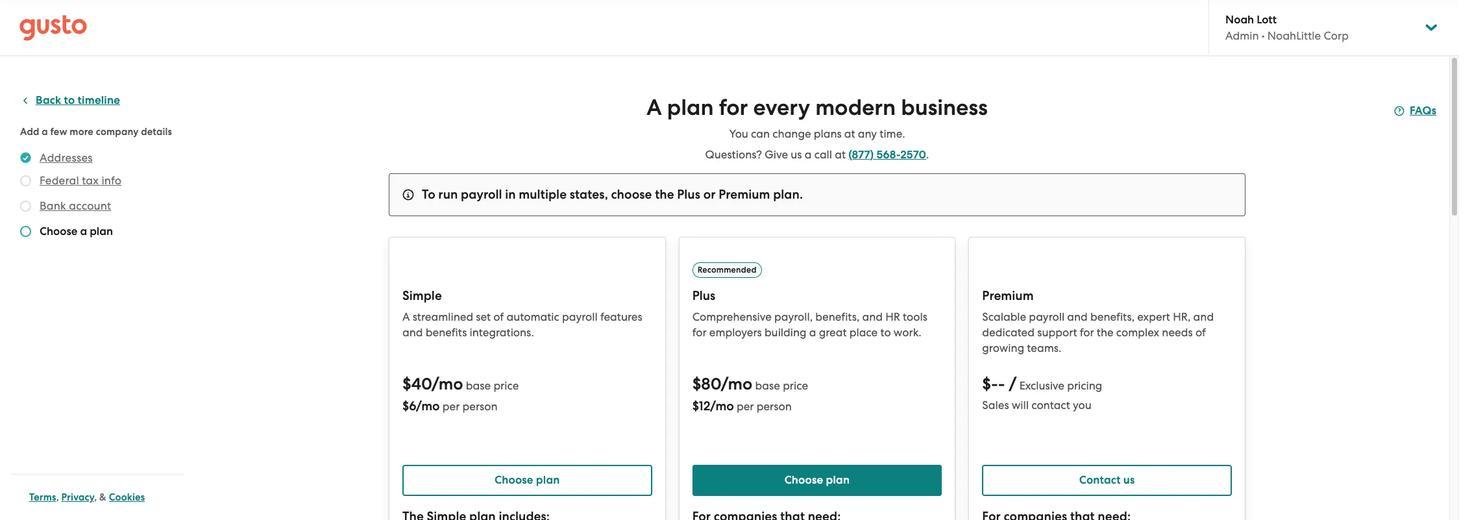 Task type: vqa. For each thing, say whether or not it's contained in the screenshot.
the mail
no



Task type: locate. For each thing, give the bounding box(es) containing it.
12
[[699, 399, 711, 414]]

timeline
[[78, 94, 120, 107]]

choose inside list
[[40, 225, 77, 238]]

person inside $ 80 /mo base price $ 12 /mo per person
[[757, 400, 792, 413]]

1 horizontal spatial for
[[719, 94, 748, 121]]

$
[[403, 374, 412, 394], [693, 374, 702, 394], [403, 399, 409, 414], [693, 399, 699, 414]]

a inside a streamlined set of automatic payroll features and benefits integrations.
[[403, 310, 410, 323]]

addresses
[[40, 151, 93, 164]]

0 horizontal spatial person
[[463, 400, 498, 413]]

check image left bank
[[20, 201, 31, 212]]

1 horizontal spatial person
[[757, 400, 792, 413]]

great
[[819, 326, 847, 339]]

2 vertical spatial check image
[[20, 226, 31, 237]]

change
[[773, 127, 811, 140]]

a inside comprehensive payroll, benefits, and hr tools for employers building a great place to work.
[[810, 326, 817, 339]]

teams.
[[1028, 342, 1062, 355]]

at inside questions? give us a call at (877) 568-2570 .
[[835, 148, 846, 161]]

0 horizontal spatial benefits,
[[816, 310, 860, 323]]

per for 80
[[737, 400, 754, 413]]

2 person from the left
[[757, 400, 792, 413]]

1 per from the left
[[443, 400, 460, 413]]

0 horizontal spatial base
[[466, 379, 491, 392]]

a left few
[[42, 126, 48, 138]]

modern
[[816, 94, 896, 121]]

and up support
[[1068, 310, 1088, 323]]

us
[[791, 148, 802, 161], [1124, 473, 1135, 487]]

1 horizontal spatial price
[[783, 379, 809, 392]]

per right 12
[[737, 400, 754, 413]]

person inside $ 40 /mo base price $ 6 /mo per person choose plan
[[463, 400, 498, 413]]

tax
[[82, 174, 99, 187]]

1 check image from the top
[[20, 175, 31, 186]]

circle check image
[[20, 150, 31, 166]]

1 vertical spatial of
[[1196, 326, 1206, 339]]

a down the account
[[80, 225, 87, 238]]

cookies
[[109, 492, 145, 503]]

0 horizontal spatial payroll
[[461, 187, 502, 202]]

benefits,
[[816, 310, 860, 323], [1091, 310, 1135, 323]]

a
[[42, 126, 48, 138], [805, 148, 812, 161], [80, 225, 87, 238], [810, 326, 817, 339]]

add
[[20, 126, 39, 138]]

a left call
[[805, 148, 812, 161]]

plus
[[677, 187, 701, 202], [693, 288, 716, 303]]

2 price from the left
[[783, 379, 809, 392]]

will
[[1012, 399, 1029, 412]]

benefits, up great
[[816, 310, 860, 323]]

plans
[[814, 127, 842, 140]]

1 vertical spatial to
[[881, 326, 891, 339]]

addresses button
[[40, 150, 93, 166]]

per right 6
[[443, 400, 460, 413]]

at right call
[[835, 148, 846, 161]]

and right hr,
[[1194, 310, 1214, 323]]

and inside a streamlined set of automatic payroll features and benefits integrations.
[[403, 326, 423, 339]]

expert
[[1138, 310, 1171, 323]]

2 base from the left
[[756, 379, 781, 392]]

a left great
[[810, 326, 817, 339]]

0 vertical spatial the
[[655, 187, 674, 202]]

0 horizontal spatial choose plan button
[[403, 465, 652, 496]]

2 horizontal spatial payroll
[[1029, 310, 1065, 323]]

at
[[845, 127, 856, 140], [835, 148, 846, 161]]

to inside comprehensive payroll, benefits, and hr tools for employers building a great place to work.
[[881, 326, 891, 339]]

0 horizontal spatial ,
[[56, 492, 59, 503]]

0 vertical spatial check image
[[20, 175, 31, 186]]

80
[[702, 374, 721, 394]]

to
[[422, 187, 436, 202]]

to down hr
[[881, 326, 891, 339]]

plus down recommended
[[693, 288, 716, 303]]

base for 80
[[756, 379, 781, 392]]

the left complex
[[1097, 326, 1114, 339]]

1 horizontal spatial payroll
[[562, 310, 598, 323]]

check image left 'choose a plan'
[[20, 226, 31, 237]]

$ 40 /mo base price $ 6 /mo per person choose plan
[[403, 374, 560, 487]]

1 , from the left
[[56, 492, 59, 503]]

0 vertical spatial a
[[647, 94, 662, 121]]

payroll up support
[[1029, 310, 1065, 323]]

support
[[1038, 326, 1078, 339]]

0 vertical spatial to
[[64, 94, 75, 107]]

0 horizontal spatial a
[[403, 310, 410, 323]]

premium up "scalable"
[[983, 288, 1034, 303]]

plan inside a plan for every modern business you can change plans at any time.
[[667, 94, 714, 121]]

$ 80 /mo base price $ 12 /mo per person
[[693, 374, 809, 414]]

0 horizontal spatial price
[[494, 379, 519, 392]]

0 vertical spatial of
[[494, 310, 504, 323]]

0 horizontal spatial choose
[[40, 225, 77, 238]]

&
[[99, 492, 107, 503]]

any
[[858, 127, 877, 140]]

40
[[412, 374, 432, 394]]

us inside questions? give us a call at (877) 568-2570 .
[[791, 148, 802, 161]]

payroll inside a streamlined set of automatic payroll features and benefits integrations.
[[562, 310, 598, 323]]

base
[[466, 379, 491, 392], [756, 379, 781, 392]]

1 vertical spatial check image
[[20, 201, 31, 212]]

base inside $ 40 /mo base price $ 6 /mo per person choose plan
[[466, 379, 491, 392]]

0 horizontal spatial of
[[494, 310, 504, 323]]

/mo down benefits
[[432, 374, 463, 394]]

price for 80
[[783, 379, 809, 392]]

a inside a plan for every modern business you can change plans at any time.
[[647, 94, 662, 121]]

price inside $ 80 /mo base price $ 12 /mo per person
[[783, 379, 809, 392]]

1 vertical spatial the
[[1097, 326, 1114, 339]]

choose for choose plan
[[785, 473, 824, 487]]

give
[[765, 148, 788, 161]]

1 base from the left
[[466, 379, 491, 392]]

3 check image from the top
[[20, 226, 31, 237]]

for down "comprehensive"
[[693, 326, 707, 339]]

choose inside $ 40 /mo base price $ 6 /mo per person choose plan
[[495, 473, 534, 487]]

payroll left features on the bottom of page
[[562, 310, 598, 323]]

privacy link
[[61, 492, 94, 503]]

to inside button
[[64, 94, 75, 107]]

per inside $ 40 /mo base price $ 6 /mo per person choose plan
[[443, 400, 460, 413]]

the inside scalable payroll and benefits, expert hr, and dedicated support for the complex needs of growing teams.
[[1097, 326, 1114, 339]]

1 person from the left
[[463, 400, 498, 413]]

1 benefits, from the left
[[816, 310, 860, 323]]

2 horizontal spatial for
[[1080, 326, 1095, 339]]

1 horizontal spatial ,
[[94, 492, 97, 503]]

per inside $ 80 /mo base price $ 12 /mo per person
[[737, 400, 754, 413]]

hr
[[886, 310, 901, 323]]

base inside $ 80 /mo base price $ 12 /mo per person
[[756, 379, 781, 392]]

1 horizontal spatial base
[[756, 379, 781, 392]]

1 horizontal spatial to
[[881, 326, 891, 339]]

1 horizontal spatial a
[[647, 94, 662, 121]]

features
[[601, 310, 643, 323]]

at left any
[[845, 127, 856, 140]]

per for 40
[[443, 400, 460, 413]]

payroll
[[461, 187, 502, 202], [562, 310, 598, 323], [1029, 310, 1065, 323]]

scalable payroll and benefits, expert hr, and dedicated support for the complex needs of growing teams.
[[983, 310, 1214, 355]]

set
[[476, 310, 491, 323]]

cookies button
[[109, 490, 145, 505]]

base down building
[[756, 379, 781, 392]]

plus left or
[[677, 187, 701, 202]]

1 horizontal spatial per
[[737, 400, 754, 413]]

person for 40
[[463, 400, 498, 413]]

1 choose plan button from the left
[[403, 465, 652, 496]]

0 vertical spatial us
[[791, 148, 802, 161]]

premium
[[719, 187, 770, 202], [983, 288, 1034, 303]]

the right choose
[[655, 187, 674, 202]]

and up place
[[863, 310, 883, 323]]

1 horizontal spatial choose plan button
[[693, 465, 942, 496]]

noah lott admin • noahlittle corp
[[1226, 13, 1349, 42]]

1 price from the left
[[494, 379, 519, 392]]

recommended
[[698, 265, 757, 275]]

plan.
[[774, 187, 803, 202]]

0 horizontal spatial per
[[443, 400, 460, 413]]

2 per from the left
[[737, 400, 754, 413]]

1 horizontal spatial of
[[1196, 326, 1206, 339]]

price down 'integrations.'
[[494, 379, 519, 392]]

back
[[36, 94, 61, 107]]

price
[[494, 379, 519, 392], [783, 379, 809, 392]]

a inside questions? give us a call at (877) 568-2570 .
[[805, 148, 812, 161]]

568-
[[877, 148, 901, 162]]

check image for bank
[[20, 201, 31, 212]]

•
[[1262, 29, 1265, 42]]

faqs button
[[1395, 103, 1437, 119]]

place
[[850, 326, 878, 339]]

employers
[[710, 326, 762, 339]]

of right the set
[[494, 310, 504, 323]]

plan
[[667, 94, 714, 121], [90, 225, 113, 238], [536, 473, 560, 487], [826, 473, 850, 487]]

base right 40
[[466, 379, 491, 392]]

choose for choose a plan
[[40, 225, 77, 238]]

0 horizontal spatial us
[[791, 148, 802, 161]]

federal
[[40, 174, 79, 187]]

0 horizontal spatial to
[[64, 94, 75, 107]]

exclusive
[[1020, 379, 1065, 392]]

a inside list
[[80, 225, 87, 238]]

benefits, up complex
[[1091, 310, 1135, 323]]

check image for federal
[[20, 175, 31, 186]]

check image
[[20, 175, 31, 186], [20, 201, 31, 212], [20, 226, 31, 237]]

us right give
[[791, 148, 802, 161]]

add a few more company details
[[20, 126, 172, 138]]

1 horizontal spatial choose
[[495, 473, 534, 487]]

choose plan
[[785, 473, 850, 487]]

states,
[[570, 187, 608, 202]]

1 vertical spatial a
[[403, 310, 410, 323]]

the
[[655, 187, 674, 202], [1097, 326, 1114, 339]]

,
[[56, 492, 59, 503], [94, 492, 97, 503]]

of right needs
[[1196, 326, 1206, 339]]

1 vertical spatial us
[[1124, 473, 1135, 487]]

/mo down 80
[[711, 399, 734, 414]]

contact us
[[1080, 473, 1135, 487]]

federal tax info
[[40, 174, 122, 187]]

work.
[[894, 326, 922, 339]]

0 vertical spatial at
[[845, 127, 856, 140]]

/
[[1009, 374, 1017, 394]]

choose plan button for 40
[[403, 465, 652, 496]]

0 vertical spatial premium
[[719, 187, 770, 202]]

, left privacy link
[[56, 492, 59, 503]]

, left & on the bottom
[[94, 492, 97, 503]]

0 horizontal spatial for
[[693, 326, 707, 339]]

2 choose plan button from the left
[[693, 465, 942, 496]]

and left benefits
[[403, 326, 423, 339]]

1 horizontal spatial the
[[1097, 326, 1114, 339]]

person
[[463, 400, 498, 413], [757, 400, 792, 413]]

to right back
[[64, 94, 75, 107]]

plan inside $ 40 /mo base price $ 6 /mo per person choose plan
[[536, 473, 560, 487]]

for inside scalable payroll and benefits, expert hr, and dedicated support for the complex needs of growing teams.
[[1080, 326, 1095, 339]]

payroll left in
[[461, 187, 502, 202]]

terms link
[[29, 492, 56, 503]]

price inside $ 40 /mo base price $ 6 /mo per person choose plan
[[494, 379, 519, 392]]

choose
[[40, 225, 77, 238], [495, 473, 534, 487], [785, 473, 824, 487]]

complex
[[1117, 326, 1160, 339]]

for up you
[[719, 94, 748, 121]]

.
[[927, 148, 930, 161]]

2 horizontal spatial choose
[[785, 473, 824, 487]]

1 horizontal spatial us
[[1124, 473, 1135, 487]]

for
[[719, 94, 748, 121], [693, 326, 707, 339], [1080, 326, 1095, 339]]

for right support
[[1080, 326, 1095, 339]]

2 benefits, from the left
[[1091, 310, 1135, 323]]

1 vertical spatial at
[[835, 148, 846, 161]]

pricing
[[1068, 379, 1103, 392]]

1 horizontal spatial benefits,
[[1091, 310, 1135, 323]]

-
[[999, 374, 1006, 394]]

premium right or
[[719, 187, 770, 202]]

1 vertical spatial premium
[[983, 288, 1034, 303]]

us right contact at the right bottom
[[1124, 473, 1135, 487]]

2 check image from the top
[[20, 201, 31, 212]]

streamlined
[[413, 310, 473, 323]]

price down building
[[783, 379, 809, 392]]

check image down the circle check image on the left of page
[[20, 175, 31, 186]]



Task type: describe. For each thing, give the bounding box(es) containing it.
base for 40
[[466, 379, 491, 392]]

benefits, inside scalable payroll and benefits, expert hr, and dedicated support for the complex needs of growing teams.
[[1091, 310, 1135, 323]]

few
[[50, 126, 67, 138]]

back to timeline button
[[20, 93, 120, 108]]

2570
[[901, 148, 927, 162]]

1 horizontal spatial premium
[[983, 288, 1034, 303]]

0 horizontal spatial the
[[655, 187, 674, 202]]

noahlittle
[[1268, 29, 1322, 42]]

contact
[[1080, 473, 1121, 487]]

$-- / exclusive pricing sales will contact you
[[983, 374, 1103, 412]]

1 vertical spatial plus
[[693, 288, 716, 303]]

or
[[704, 187, 716, 202]]

more
[[70, 126, 94, 138]]

every
[[754, 94, 810, 121]]

choose
[[611, 187, 652, 202]]

price for 40
[[494, 379, 519, 392]]

0 horizontal spatial premium
[[719, 187, 770, 202]]

6
[[409, 399, 416, 414]]

admin
[[1226, 29, 1259, 42]]

for inside comprehensive payroll, benefits, and hr tools for employers building a great place to work.
[[693, 326, 707, 339]]

benefits, inside comprehensive payroll, benefits, and hr tools for employers building a great place to work.
[[816, 310, 860, 323]]

for inside a plan for every modern business you can change plans at any time.
[[719, 94, 748, 121]]

2 , from the left
[[94, 492, 97, 503]]

benefits
[[426, 326, 467, 339]]

hr,
[[1173, 310, 1191, 323]]

0 vertical spatial plus
[[677, 187, 701, 202]]

details
[[141, 126, 172, 138]]

plan inside list
[[90, 225, 113, 238]]

you
[[730, 127, 749, 140]]

lott
[[1257, 13, 1277, 27]]

(877)
[[849, 148, 874, 162]]

back to timeline
[[36, 94, 120, 107]]

company
[[96, 126, 139, 138]]

/mo down 40
[[416, 399, 440, 414]]

run
[[439, 187, 458, 202]]

info
[[102, 174, 122, 187]]

faqs
[[1410, 104, 1437, 118]]

contact
[[1032, 399, 1071, 412]]

privacy
[[61, 492, 94, 503]]

person for 80
[[757, 400, 792, 413]]

automatic
[[507, 310, 560, 323]]

bank account button
[[40, 198, 111, 214]]

in
[[505, 187, 516, 202]]

to run payroll in multiple states, choose the plus or premium plan.
[[422, 187, 803, 202]]

of inside scalable payroll and benefits, expert hr, and dedicated support for the complex needs of growing teams.
[[1196, 326, 1206, 339]]

sales
[[983, 399, 1010, 412]]

of inside a streamlined set of automatic payroll features and benefits integrations.
[[494, 310, 504, 323]]

comprehensive payroll, benefits, and hr tools for employers building a great place to work.
[[693, 310, 928, 339]]

(877) 568-2570 link
[[849, 148, 927, 162]]

terms , privacy , & cookies
[[29, 492, 145, 503]]

choose a plan
[[40, 225, 113, 238]]

payroll inside scalable payroll and benefits, expert hr, and dedicated support for the complex needs of growing teams.
[[1029, 310, 1065, 323]]

bank account
[[40, 199, 111, 212]]

contact us button
[[983, 465, 1233, 496]]

and inside comprehensive payroll, benefits, and hr tools for employers building a great place to work.
[[863, 310, 883, 323]]

a for plan
[[647, 94, 662, 121]]

scalable
[[983, 310, 1027, 323]]

/mo down employers
[[721, 374, 753, 394]]

multiple
[[519, 187, 567, 202]]

at inside a plan for every modern business you can change plans at any time.
[[845, 127, 856, 140]]

payroll,
[[775, 310, 813, 323]]

a streamlined set of automatic payroll features and benefits integrations.
[[403, 310, 643, 339]]

a plan for every modern business you can change plans at any time.
[[647, 94, 988, 140]]

$-
[[983, 374, 999, 394]]

growing
[[983, 342, 1025, 355]]

call
[[815, 148, 832, 161]]

us inside contact us button
[[1124, 473, 1135, 487]]

account
[[69, 199, 111, 212]]

terms
[[29, 492, 56, 503]]

comprehensive
[[693, 310, 772, 323]]

building
[[765, 326, 807, 339]]

questions? give us a call at (877) 568-2570 .
[[706, 148, 930, 162]]

integrations.
[[470, 326, 534, 339]]

a for streamlined
[[403, 310, 410, 323]]

bank
[[40, 199, 66, 212]]

simple
[[403, 288, 442, 303]]

noah
[[1226, 13, 1255, 27]]

federal tax info button
[[40, 173, 122, 188]]

you
[[1073, 399, 1092, 412]]

business
[[902, 94, 988, 121]]

needs
[[1163, 326, 1193, 339]]

dedicated
[[983, 326, 1035, 339]]

can
[[751, 127, 770, 140]]

home image
[[19, 15, 87, 41]]

choose a plan list
[[20, 150, 180, 242]]

choose plan button for 80
[[693, 465, 942, 496]]



